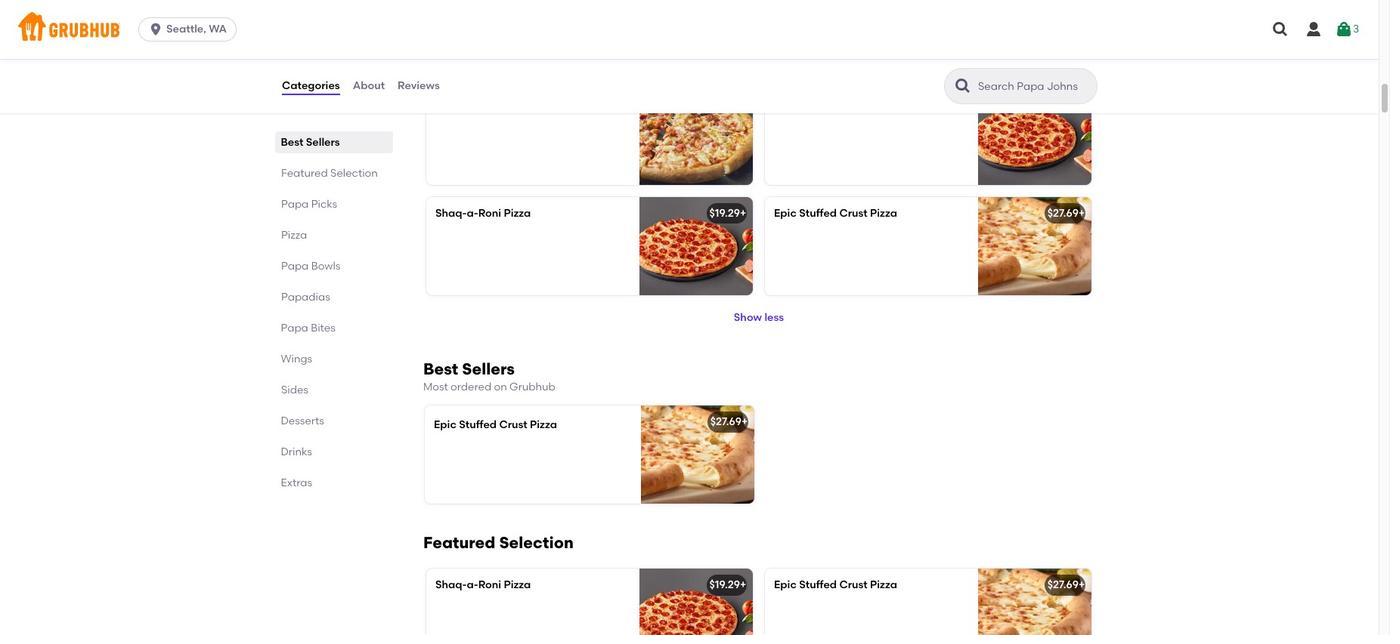Task type: locate. For each thing, give the bounding box(es) containing it.
0 horizontal spatial svg image
[[148, 22, 163, 37]]

1 horizontal spatial sellers
[[462, 360, 515, 379]]

wings
[[281, 353, 313, 366]]

1 vertical spatial selection
[[499, 534, 574, 553]]

1 vertical spatial featured selection
[[423, 534, 574, 553]]

+ for the top "epic stuffed crust pizza" image
[[1079, 207, 1085, 220]]

1 vertical spatial shaq-
[[435, 579, 467, 592]]

seattle, wa
[[166, 23, 227, 36]]

0 vertical spatial shaq-
[[435, 207, 467, 220]]

0 vertical spatial $27.69
[[1047, 207, 1079, 220]]

crust
[[839, 207, 868, 220], [499, 419, 527, 432], [839, 579, 868, 592]]

best sellers
[[281, 136, 340, 149]]

Search Papa Johns search field
[[977, 79, 1092, 94]]

1 vertical spatial roni
[[478, 579, 501, 592]]

2 vertical spatial crust
[[839, 579, 868, 592]]

shaq-
[[435, 207, 467, 220], [435, 579, 467, 592]]

$27.69 +
[[1047, 207, 1085, 220], [710, 416, 748, 429], [1047, 579, 1085, 592]]

stuffed
[[799, 207, 837, 220], [459, 419, 497, 432], [799, 579, 837, 592]]

+ for super hawaiian pizza image
[[740, 97, 746, 110]]

2 vertical spatial epic
[[774, 579, 797, 592]]

2 vertical spatial stuffed
[[799, 579, 837, 592]]

1 vertical spatial epic
[[434, 419, 456, 432]]

1 vertical spatial $27.69
[[710, 416, 742, 429]]

1 vertical spatial epic stuffed crust pizza
[[434, 419, 557, 432]]

1 vertical spatial a-
[[467, 579, 478, 592]]

papadias
[[281, 291, 330, 304]]

1 vertical spatial $19.29 +
[[709, 207, 746, 220]]

$19.29 + for shaq-a-roni pizza image to the bottom
[[709, 579, 746, 592]]

0 vertical spatial epic
[[774, 207, 797, 220]]

2 svg image from the left
[[1335, 20, 1353, 39]]

+ for the bottommost "epic stuffed crust pizza" image
[[1079, 579, 1085, 592]]

1 shaq- from the top
[[435, 207, 467, 220]]

svg image
[[1271, 20, 1290, 39], [148, 22, 163, 37]]

featured
[[281, 167, 328, 180], [423, 534, 495, 553]]

$27.69 for the top "epic stuffed crust pizza" image
[[1047, 207, 1079, 220]]

sellers inside best sellers most ordered on grubhub
[[462, 360, 515, 379]]

featured selection
[[281, 167, 378, 180], [423, 534, 574, 553]]

2 roni from the top
[[478, 579, 501, 592]]

0 vertical spatial sellers
[[306, 136, 340, 149]]

1 vertical spatial sellers
[[462, 360, 515, 379]]

reviews button
[[397, 59, 441, 113]]

sellers
[[306, 136, 340, 149], [462, 360, 515, 379]]

2 shaq- from the top
[[435, 579, 467, 592]]

1 horizontal spatial featured selection
[[423, 534, 574, 553]]

0 vertical spatial epic stuffed crust pizza
[[774, 207, 897, 220]]

best for best sellers
[[281, 136, 304, 149]]

epic stuffed crust pizza image
[[978, 197, 1092, 296], [641, 406, 754, 504], [978, 569, 1092, 636]]

0 horizontal spatial best
[[281, 136, 304, 149]]

svg image inside 3 'button'
[[1335, 20, 1353, 39]]

less
[[765, 311, 784, 324]]

0 horizontal spatial svg image
[[1305, 20, 1323, 39]]

papa left bites
[[281, 322, 309, 335]]

1 a- from the top
[[467, 207, 478, 220]]

1 vertical spatial shaq-a-roni pizza
[[435, 579, 531, 592]]

+
[[740, 97, 746, 110], [1079, 97, 1085, 110], [740, 207, 746, 220], [1079, 207, 1085, 220], [742, 416, 748, 429], [740, 579, 746, 592], [1079, 579, 1085, 592]]

0 vertical spatial a-
[[467, 207, 478, 220]]

svg image
[[1305, 20, 1323, 39], [1335, 20, 1353, 39]]

0 vertical spatial featured selection
[[281, 167, 378, 180]]

selection
[[330, 167, 378, 180], [499, 534, 574, 553]]

$27.69
[[1047, 207, 1079, 220], [710, 416, 742, 429], [1047, 579, 1079, 592]]

pizza for the bottommost "epic stuffed crust pizza" image
[[870, 579, 897, 592]]

epic
[[774, 207, 797, 220], [434, 419, 456, 432], [774, 579, 797, 592]]

papa left picks
[[281, 198, 309, 211]]

0 vertical spatial papa
[[281, 198, 309, 211]]

1 vertical spatial papa
[[281, 260, 309, 273]]

papa picks
[[281, 198, 337, 211]]

papa
[[281, 198, 309, 211], [281, 260, 309, 273], [281, 322, 309, 335]]

about
[[353, 79, 385, 92]]

svg image left 3 'button'
[[1271, 20, 1290, 39]]

best sellers most ordered on grubhub
[[423, 360, 555, 394]]

1 svg image from the left
[[1305, 20, 1323, 39]]

2 vertical spatial epic stuffed crust pizza
[[774, 579, 897, 592]]

best inside best sellers most ordered on grubhub
[[423, 360, 458, 379]]

papa bowls
[[281, 260, 340, 273]]

1 vertical spatial crust
[[499, 419, 527, 432]]

epic for the top "epic stuffed crust pizza" image
[[774, 207, 797, 220]]

0 horizontal spatial sellers
[[306, 136, 340, 149]]

1 vertical spatial $27.69 +
[[710, 416, 748, 429]]

best down categories button
[[281, 136, 304, 149]]

0 vertical spatial epic stuffed crust pizza image
[[978, 197, 1092, 296]]

2 vertical spatial $27.69
[[1047, 579, 1079, 592]]

0 vertical spatial shaq-a-roni pizza
[[435, 207, 531, 220]]

$27.69 for "epic stuffed crust pizza" image to the middle
[[710, 416, 742, 429]]

2 vertical spatial $27.69 +
[[1047, 579, 1085, 592]]

0 vertical spatial roni
[[478, 207, 501, 220]]

2 papa from the top
[[281, 260, 309, 273]]

$19.29 +
[[1048, 97, 1085, 110], [709, 207, 746, 220], [709, 579, 746, 592]]

3 button
[[1335, 16, 1359, 43]]

sellers for best sellers most ordered on grubhub
[[462, 360, 515, 379]]

shaq-a-roni pizza image
[[978, 87, 1092, 185], [640, 197, 753, 296], [640, 569, 753, 636]]

0 vertical spatial $19.29
[[1048, 97, 1079, 110]]

$19.29 for shaq-a-roni pizza image to the top
[[1048, 97, 1079, 110]]

show
[[734, 311, 762, 324]]

1 roni from the top
[[478, 207, 501, 220]]

roni
[[478, 207, 501, 220], [478, 579, 501, 592]]

shaq- for shaq-a-roni pizza image to the bottom
[[435, 579, 467, 592]]

a-
[[467, 207, 478, 220], [467, 579, 478, 592]]

sides
[[281, 384, 308, 397]]

papa for papa bites
[[281, 322, 309, 335]]

epic stuffed crust pizza
[[774, 207, 897, 220], [434, 419, 557, 432], [774, 579, 897, 592]]

1 vertical spatial featured
[[423, 534, 495, 553]]

0 vertical spatial stuffed
[[799, 207, 837, 220]]

0 vertical spatial crust
[[839, 207, 868, 220]]

1 horizontal spatial svg image
[[1335, 20, 1353, 39]]

seattle, wa button
[[138, 17, 243, 42]]

0 vertical spatial best
[[281, 136, 304, 149]]

shaq-a-roni pizza for shaq-a-roni pizza image to the bottom
[[435, 579, 531, 592]]

0 horizontal spatial featured
[[281, 167, 328, 180]]

$19.29 for middle shaq-a-roni pizza image
[[709, 207, 740, 220]]

3 papa from the top
[[281, 322, 309, 335]]

1 shaq-a-roni pizza from the top
[[435, 207, 531, 220]]

$19.29
[[1048, 97, 1079, 110], [709, 207, 740, 220], [709, 579, 740, 592]]

1 papa from the top
[[281, 198, 309, 211]]

$17.19 +
[[713, 97, 746, 110]]

0 vertical spatial $27.69 +
[[1047, 207, 1085, 220]]

sellers down categories button
[[306, 136, 340, 149]]

1 horizontal spatial best
[[423, 360, 458, 379]]

2 shaq-a-roni pizza from the top
[[435, 579, 531, 592]]

epic stuffed crust pizza for the bottommost "epic stuffed crust pizza" image
[[774, 579, 897, 592]]

svg image left seattle,
[[148, 22, 163, 37]]

pizza
[[504, 207, 531, 220], [870, 207, 897, 220], [281, 229, 307, 242], [530, 419, 557, 432], [504, 579, 531, 592], [870, 579, 897, 592]]

sellers up on
[[462, 360, 515, 379]]

$19.29 for shaq-a-roni pizza image to the bottom
[[709, 579, 740, 592]]

2 vertical spatial $19.29
[[709, 579, 740, 592]]

best
[[281, 136, 304, 149], [423, 360, 458, 379]]

papa left bowls
[[281, 260, 309, 273]]

1 vertical spatial $19.29
[[709, 207, 740, 220]]

best for best sellers most ordered on grubhub
[[423, 360, 458, 379]]

shaq-a-roni pizza
[[435, 207, 531, 220], [435, 579, 531, 592]]

0 vertical spatial selection
[[330, 167, 378, 180]]

pizza for the top "epic stuffed crust pizza" image
[[870, 207, 897, 220]]

best up the 'most'
[[423, 360, 458, 379]]

0 vertical spatial featured
[[281, 167, 328, 180]]

+ for middle shaq-a-roni pizza image
[[740, 207, 746, 220]]

1 horizontal spatial featured
[[423, 534, 495, 553]]

2 vertical spatial $19.29 +
[[709, 579, 746, 592]]

0 vertical spatial $19.29 +
[[1048, 97, 1085, 110]]

picks
[[311, 198, 337, 211]]

$27.69 for the bottommost "epic stuffed crust pizza" image
[[1047, 579, 1079, 592]]

the works pizza image
[[978, 0, 1092, 75]]

1 vertical spatial best
[[423, 360, 458, 379]]

show less button
[[420, 302, 1098, 335]]

2 vertical spatial papa
[[281, 322, 309, 335]]



Task type: vqa. For each thing, say whether or not it's contained in the screenshot.
CRUST corresponding to bottommost Epic Stuffed Crust Pizza image
yes



Task type: describe. For each thing, give the bounding box(es) containing it.
1 vertical spatial epic stuffed crust pizza image
[[641, 406, 754, 504]]

3
[[1353, 23, 1359, 35]]

$19.29 + for shaq-a-roni pizza image to the top
[[1048, 97, 1085, 110]]

shaq- for middle shaq-a-roni pizza image
[[435, 207, 467, 220]]

extras
[[281, 477, 313, 490]]

papa for papa picks
[[281, 198, 309, 211]]

0 vertical spatial shaq-a-roni pizza image
[[978, 87, 1092, 185]]

categories button
[[281, 59, 341, 113]]

on
[[494, 381, 507, 394]]

svg image inside seattle, wa button
[[148, 22, 163, 37]]

drinks
[[281, 446, 312, 459]]

seattle,
[[166, 23, 206, 36]]

search icon image
[[954, 77, 972, 95]]

2 vertical spatial shaq-a-roni pizza image
[[640, 569, 753, 636]]

epic for the bottommost "epic stuffed crust pizza" image
[[774, 579, 797, 592]]

$27.69 + for the bottommost "epic stuffed crust pizza" image
[[1047, 579, 1085, 592]]

desserts
[[281, 415, 325, 428]]

bites
[[311, 322, 336, 335]]

main navigation navigation
[[0, 0, 1379, 59]]

$27.69 + for "epic stuffed crust pizza" image to the middle
[[710, 416, 748, 429]]

wa
[[209, 23, 227, 36]]

show less
[[734, 311, 784, 324]]

roni for shaq-a-roni pizza image to the bottom
[[478, 579, 501, 592]]

categories
[[282, 79, 340, 92]]

reviews
[[398, 79, 440, 92]]

pizza for middle shaq-a-roni pizza image
[[504, 207, 531, 220]]

$17.19
[[713, 97, 740, 110]]

most
[[423, 381, 448, 394]]

shaq-a-roni pizza for middle shaq-a-roni pizza image
[[435, 207, 531, 220]]

papa for papa bowls
[[281, 260, 309, 273]]

roni for middle shaq-a-roni pizza image
[[478, 207, 501, 220]]

1 vertical spatial stuffed
[[459, 419, 497, 432]]

$27.69 + for the top "epic stuffed crust pizza" image
[[1047, 207, 1085, 220]]

0 horizontal spatial selection
[[330, 167, 378, 180]]

+ for shaq-a-roni pizza image to the top
[[1079, 97, 1085, 110]]

1 horizontal spatial selection
[[499, 534, 574, 553]]

papa bites
[[281, 322, 336, 335]]

1 horizontal spatial svg image
[[1271, 20, 1290, 39]]

+ for "epic stuffed crust pizza" image to the middle
[[742, 416, 748, 429]]

stuffed for the bottommost "epic stuffed crust pizza" image
[[799, 579, 837, 592]]

super hawaiian pizza image
[[640, 87, 753, 185]]

pizza for shaq-a-roni pizza image to the bottom
[[504, 579, 531, 592]]

$19.29 + for middle shaq-a-roni pizza image
[[709, 207, 746, 220]]

2 a- from the top
[[467, 579, 478, 592]]

crust for the bottommost "epic stuffed crust pizza" image
[[839, 579, 868, 592]]

0 horizontal spatial featured selection
[[281, 167, 378, 180]]

epic stuffed crust pizza for the top "epic stuffed crust pizza" image
[[774, 207, 897, 220]]

1 vertical spatial shaq-a-roni pizza image
[[640, 197, 753, 296]]

sellers for best sellers
[[306, 136, 340, 149]]

2 vertical spatial epic stuffed crust pizza image
[[978, 569, 1092, 636]]

bowls
[[311, 260, 340, 273]]

grubhub
[[510, 381, 555, 394]]

+ for shaq-a-roni pizza image to the bottom
[[740, 579, 746, 592]]

crust for the top "epic stuffed crust pizza" image
[[839, 207, 868, 220]]

about button
[[352, 59, 386, 113]]

ordered
[[451, 381, 491, 394]]

stuffed for the top "epic stuffed crust pizza" image
[[799, 207, 837, 220]]

the meats pizza image
[[640, 0, 753, 75]]



